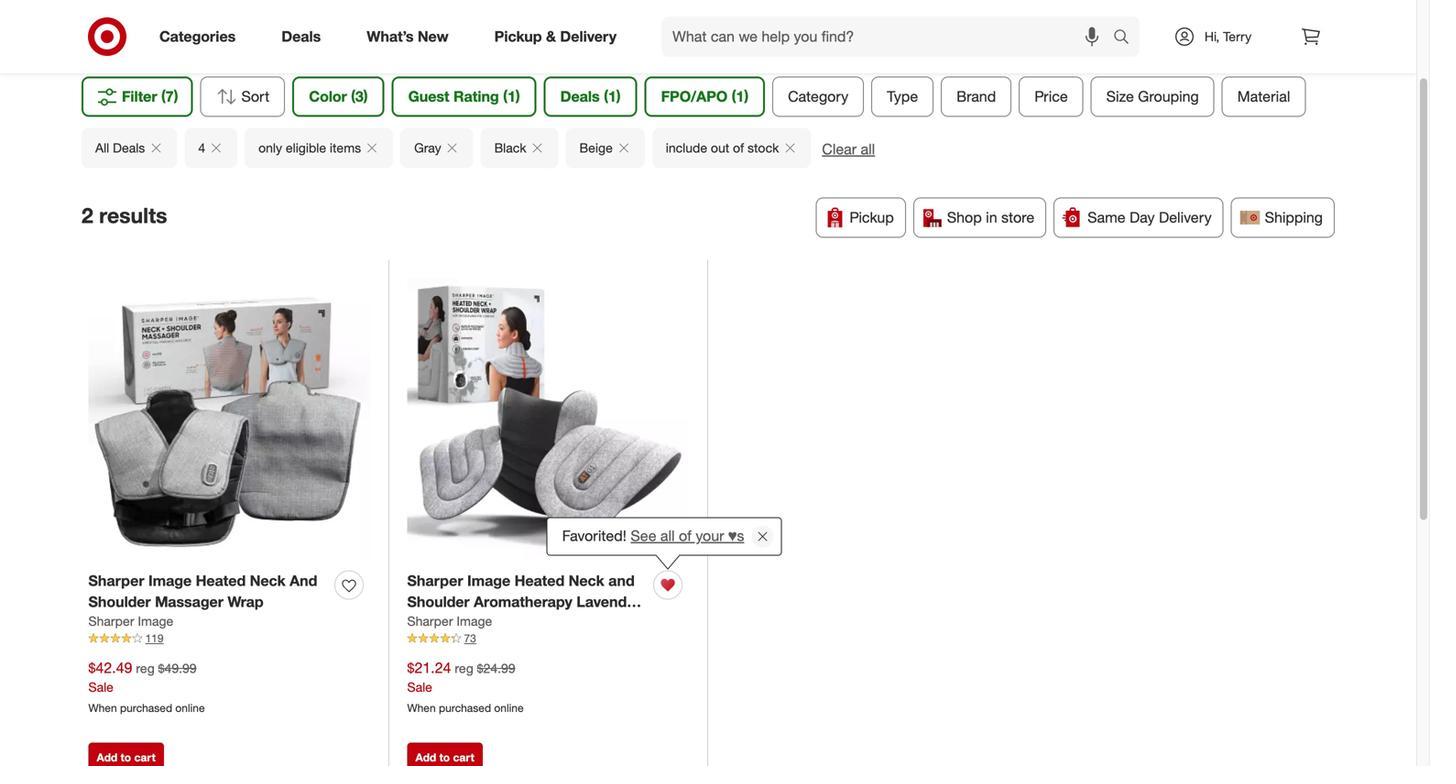 Task type: describe. For each thing, give the bounding box(es) containing it.
gray
[[414, 140, 441, 156]]

add to cart for $42.49
[[97, 751, 156, 764]]

pickup button
[[816, 198, 906, 238]]

type
[[887, 88, 919, 105]]

include out of stock button
[[652, 128, 811, 168]]

sharper image link for aromatherapy
[[407, 612, 492, 631]]

material
[[1238, 88, 1291, 105]]

sharper image heated neck and shoulder aromatherapy lavender scented hot/cold body wrap
[[407, 572, 641, 632]]

categories link
[[144, 16, 259, 57]]

only eligible items button
[[245, 128, 393, 168]]

$21.24 reg $24.99 sale when purchased online
[[407, 659, 524, 715]]

deals for deals
[[282, 28, 321, 45]]

filter (7)
[[122, 88, 178, 105]]

sale for $42.49
[[88, 679, 114, 695]]

guest
[[408, 88, 450, 105]]

deals link
[[266, 16, 344, 57]]

brand button
[[941, 77, 1012, 117]]

new
[[418, 28, 449, 45]]

deals inside button
[[113, 140, 145, 156]]

sharper image heated neck and shoulder aromatherapy lavender scented hot/cold body wrap link
[[407, 571, 647, 632]]

pickup for pickup & delivery
[[495, 28, 542, 45]]

clear all
[[822, 140, 875, 158]]

all inside button
[[861, 140, 875, 158]]

reg for $21.24
[[455, 660, 474, 676]]

terry
[[1224, 28, 1252, 44]]

same day delivery
[[1088, 209, 1212, 226]]

shop in store button
[[914, 198, 1047, 238]]

size grouping
[[1107, 88, 1199, 105]]

wrap inside sharper image heated neck and shoulder aromatherapy lavender scented hot/cold body wrap
[[576, 614, 612, 632]]

2 items
[[684, 36, 733, 54]]

add to cart button for $42.49
[[88, 743, 164, 766]]

119
[[145, 632, 164, 645]]

shop
[[947, 209, 982, 226]]

neck for wrap
[[250, 572, 286, 590]]

see
[[631, 527, 657, 545]]

4
[[198, 140, 205, 156]]

and
[[290, 572, 317, 590]]

sharper for sharper image link corresponding to massager
[[88, 613, 134, 629]]

add to cart button for $21.24
[[407, 743, 483, 766]]

♥s
[[729, 527, 745, 545]]

what's
[[367, 28, 414, 45]]

add for $21.24
[[416, 751, 437, 764]]

black button
[[481, 128, 559, 168]]

of inside tooltip
[[679, 527, 692, 545]]

73
[[464, 632, 476, 645]]

of inside button
[[733, 140, 744, 156]]

only
[[259, 140, 282, 156]]

pickup for pickup
[[850, 209, 894, 226]]

same day delivery button
[[1054, 198, 1224, 238]]

filter (7) button
[[82, 77, 193, 117]]

all deals
[[95, 140, 145, 156]]

neck for lavender
[[569, 572, 605, 590]]

items inside "button"
[[330, 140, 361, 156]]

black
[[495, 140, 527, 156]]

type button
[[872, 77, 934, 117]]

brand
[[957, 88, 996, 105]]

gray button
[[401, 128, 473, 168]]

shipping button
[[1231, 198, 1335, 238]]

guest rating (1)
[[408, 88, 520, 105]]

rating
[[454, 88, 499, 105]]

add to cart for $21.24
[[416, 751, 475, 764]]

pickup & delivery link
[[479, 16, 640, 57]]

sharper for sharper image heated neck and shoulder aromatherapy lavender scented hot/cold body wrap link on the bottom left of page
[[407, 572, 463, 590]]

what's new
[[367, 28, 449, 45]]

massager
[[155, 593, 224, 611]]

same
[[1088, 209, 1126, 226]]

all deals button
[[82, 128, 177, 168]]

favorited! see all of your ♥s
[[562, 527, 745, 545]]

sharper image heated neck and shoulder massager wrap
[[88, 572, 317, 611]]

sharper for sharper image link associated with aromatherapy
[[407, 613, 453, 629]]

tooltip containing favorited!
[[547, 517, 782, 556]]

shop in store
[[947, 209, 1035, 226]]

lavender
[[577, 593, 641, 611]]

cart for $42.49
[[134, 751, 156, 764]]

in
[[986, 209, 998, 226]]

clear
[[822, 140, 857, 158]]

sharper image for aromatherapy
[[407, 613, 492, 629]]

price
[[1035, 88, 1068, 105]]

2 results
[[82, 203, 167, 228]]

store
[[1002, 209, 1035, 226]]

sharper image link for massager
[[88, 612, 173, 631]]

only eligible items
[[259, 140, 361, 156]]

$49.99
[[158, 660, 197, 676]]

$42.49 reg $49.99 sale when purchased online
[[88, 659, 205, 715]]

1 (1) from the left
[[503, 88, 520, 105]]

sharper for the sharper image heated neck and shoulder massager wrap link
[[88, 572, 144, 590]]

see all of your ♥s link
[[631, 527, 745, 545]]

(1) for deals (1)
[[604, 88, 621, 105]]

search
[[1105, 29, 1149, 47]]

scented
[[407, 614, 465, 632]]

2 for 2 items
[[684, 36, 693, 54]]

search button
[[1105, 16, 1149, 60]]

deals (1)
[[561, 88, 621, 105]]



Task type: locate. For each thing, give the bounding box(es) containing it.
0 horizontal spatial items
[[330, 140, 361, 156]]

(1) right rating
[[503, 88, 520, 105]]

0 horizontal spatial add to cart
[[97, 751, 156, 764]]

reg down 119
[[136, 660, 155, 676]]

1 horizontal spatial to
[[440, 751, 450, 764]]

0 horizontal spatial (1)
[[503, 88, 520, 105]]

1 horizontal spatial all
[[861, 140, 875, 158]]

2
[[684, 36, 693, 54], [82, 203, 93, 228]]

online for $42.49
[[175, 701, 205, 715]]

cart down $21.24 reg $24.99 sale when purchased online at the left of the page
[[453, 751, 475, 764]]

4 button
[[185, 128, 237, 168]]

add down $42.49 reg $49.99 sale when purchased online
[[97, 751, 118, 764]]

2 horizontal spatial deals
[[561, 88, 600, 105]]

1 horizontal spatial sharper image link
[[407, 612, 492, 631]]

wrap
[[228, 593, 264, 611], [576, 614, 612, 632]]

0 horizontal spatial of
[[679, 527, 692, 545]]

image for sharper image link corresponding to massager
[[138, 613, 173, 629]]

2 reg from the left
[[455, 660, 474, 676]]

hi,
[[1205, 28, 1220, 44]]

deals inside "link"
[[282, 28, 321, 45]]

sort
[[241, 88, 270, 105]]

add to cart
[[97, 751, 156, 764], [416, 751, 475, 764]]

1 vertical spatial all
[[661, 527, 675, 545]]

1 to from the left
[[121, 751, 131, 764]]

neck up lavender
[[569, 572, 605, 590]]

0 horizontal spatial delivery
[[560, 28, 617, 45]]

purchased for $42.49
[[120, 701, 172, 715]]

2 vertical spatial deals
[[113, 140, 145, 156]]

to for $21.24
[[440, 751, 450, 764]]

1 horizontal spatial of
[[733, 140, 744, 156]]

delivery inside button
[[1159, 209, 1212, 226]]

1 vertical spatial deals
[[561, 88, 600, 105]]

items
[[697, 36, 733, 54], [330, 140, 361, 156]]

(1) up 'beige' button
[[604, 88, 621, 105]]

all inside tooltip
[[661, 527, 675, 545]]

purchased inside $42.49 reg $49.99 sale when purchased online
[[120, 701, 172, 715]]

shoulder for massager
[[88, 593, 151, 611]]

purchased inside $21.24 reg $24.99 sale when purchased online
[[439, 701, 491, 715]]

$21.24
[[407, 659, 451, 677]]

0 vertical spatial pickup
[[495, 28, 542, 45]]

0 vertical spatial items
[[697, 36, 733, 54]]

1 sharper image link from the left
[[88, 612, 173, 631]]

categories
[[159, 28, 236, 45]]

0 horizontal spatial add
[[97, 751, 118, 764]]

1 horizontal spatial (1)
[[604, 88, 621, 105]]

sharper image link
[[88, 612, 173, 631], [407, 612, 492, 631]]

delivery right day
[[1159, 209, 1212, 226]]

1 horizontal spatial add to cart
[[416, 751, 475, 764]]

sharper image link up 119
[[88, 612, 173, 631]]

1 horizontal spatial wrap
[[576, 614, 612, 632]]

sharper image link up 73
[[407, 612, 492, 631]]

add to cart button down $42.49 reg $49.99 sale when purchased online
[[88, 743, 164, 766]]

heated inside sharper image heated neck and shoulder massager wrap
[[196, 572, 246, 590]]

shoulder for aromatherapy
[[407, 593, 470, 611]]

deals
[[282, 28, 321, 45], [561, 88, 600, 105], [113, 140, 145, 156]]

your
[[696, 527, 724, 545]]

and
[[609, 572, 635, 590]]

deals for deals (1)
[[561, 88, 600, 105]]

1 vertical spatial pickup
[[850, 209, 894, 226]]

1 horizontal spatial reg
[[455, 660, 474, 676]]

color (3)
[[309, 88, 368, 105]]

2 add to cart from the left
[[416, 751, 475, 764]]

0 horizontal spatial 2
[[82, 203, 93, 228]]

add to cart button down $21.24 reg $24.99 sale when purchased online at the left of the page
[[407, 743, 483, 766]]

eligible
[[286, 140, 326, 156]]

1 when from the left
[[88, 701, 117, 715]]

0 horizontal spatial purchased
[[120, 701, 172, 715]]

0 horizontal spatial all
[[661, 527, 675, 545]]

2 when from the left
[[407, 701, 436, 715]]

pickup inside button
[[850, 209, 894, 226]]

sale inside $21.24 reg $24.99 sale when purchased online
[[407, 679, 432, 695]]

cart for $21.24
[[453, 751, 475, 764]]

2 left results
[[82, 203, 93, 228]]

include out of stock
[[666, 140, 779, 156]]

1 neck from the left
[[250, 572, 286, 590]]

heated for aromatherapy
[[515, 572, 565, 590]]

cart
[[134, 751, 156, 764], [453, 751, 475, 764]]

color
[[309, 88, 347, 105]]

1 shoulder from the left
[[88, 593, 151, 611]]

neck
[[250, 572, 286, 590], [569, 572, 605, 590]]

(1) for fpo/apo (1)
[[732, 88, 749, 105]]

0 horizontal spatial add to cart button
[[88, 743, 164, 766]]

1 sale from the left
[[88, 679, 114, 695]]

What can we help you find? suggestions appear below search field
[[662, 16, 1118, 57]]

hi, terry
[[1205, 28, 1252, 44]]

cart down $42.49 reg $49.99 sale when purchased online
[[134, 751, 156, 764]]

neck left and
[[250, 572, 286, 590]]

1 add to cart from the left
[[97, 751, 156, 764]]

0 horizontal spatial reg
[[136, 660, 155, 676]]

2 add to cart button from the left
[[407, 743, 483, 766]]

add to cart down $21.24 reg $24.99 sale when purchased online at the left of the page
[[416, 751, 475, 764]]

when down $21.24
[[407, 701, 436, 715]]

1 horizontal spatial sale
[[407, 679, 432, 695]]

1 horizontal spatial deals
[[282, 28, 321, 45]]

0 horizontal spatial wrap
[[228, 593, 264, 611]]

of right out
[[733, 140, 744, 156]]

pickup & delivery
[[495, 28, 617, 45]]

2 add from the left
[[416, 751, 437, 764]]

when for $21.24
[[407, 701, 436, 715]]

aromatherapy
[[474, 593, 573, 611]]

1 add from the left
[[97, 751, 118, 764]]

wrap down lavender
[[576, 614, 612, 632]]

1 horizontal spatial 2
[[684, 36, 693, 54]]

neck inside sharper image heated neck and shoulder aromatherapy lavender scented hot/cold body wrap
[[569, 572, 605, 590]]

of left your
[[679, 527, 692, 545]]

1 horizontal spatial pickup
[[850, 209, 894, 226]]

2 sharper image link from the left
[[407, 612, 492, 631]]

shoulder up 119
[[88, 593, 151, 611]]

1 add to cart button from the left
[[88, 743, 164, 766]]

sharper inside sharper image heated neck and shoulder massager wrap
[[88, 572, 144, 590]]

0 horizontal spatial deals
[[113, 140, 145, 156]]

reg inside $21.24 reg $24.99 sale when purchased online
[[455, 660, 474, 676]]

1 vertical spatial wrap
[[576, 614, 612, 632]]

0 horizontal spatial heated
[[196, 572, 246, 590]]

1 horizontal spatial neck
[[569, 572, 605, 590]]

2 up fpo/apo in the top of the page
[[684, 36, 693, 54]]

to
[[121, 751, 131, 764], [440, 751, 450, 764]]

1 horizontal spatial online
[[494, 701, 524, 715]]

2 sale from the left
[[407, 679, 432, 695]]

body
[[536, 614, 572, 632]]

add down $21.24 reg $24.99 sale when purchased online at the left of the page
[[416, 751, 437, 764]]

0 horizontal spatial online
[[175, 701, 205, 715]]

add for $42.49
[[97, 751, 118, 764]]

material button
[[1222, 77, 1306, 117]]

fpo/apo (1)
[[661, 88, 749, 105]]

when inside $42.49 reg $49.99 sale when purchased online
[[88, 701, 117, 715]]

stock
[[748, 140, 779, 156]]

all right clear
[[861, 140, 875, 158]]

include
[[666, 140, 708, 156]]

2 neck from the left
[[569, 572, 605, 590]]

119 link
[[88, 631, 371, 647]]

reg
[[136, 660, 155, 676], [455, 660, 474, 676]]

1 vertical spatial of
[[679, 527, 692, 545]]

deals up color
[[282, 28, 321, 45]]

image for the sharper image heated neck and shoulder massager wrap link
[[148, 572, 192, 590]]

image up 119
[[138, 613, 173, 629]]

add to cart button
[[88, 743, 164, 766], [407, 743, 483, 766]]

filter
[[122, 88, 157, 105]]

pickup left & on the left
[[495, 28, 542, 45]]

&
[[546, 28, 556, 45]]

sale down $21.24
[[407, 679, 432, 695]]

2 sharper image from the left
[[407, 613, 492, 629]]

heated up aromatherapy
[[515, 572, 565, 590]]

1 horizontal spatial add to cart button
[[407, 743, 483, 766]]

fpo/apo
[[661, 88, 728, 105]]

shoulder
[[88, 593, 151, 611], [407, 593, 470, 611]]

category
[[788, 88, 849, 105]]

1 cart from the left
[[134, 751, 156, 764]]

day
[[1130, 209, 1155, 226]]

size
[[1107, 88, 1134, 105]]

1 online from the left
[[175, 701, 205, 715]]

1 horizontal spatial cart
[[453, 751, 475, 764]]

beige button
[[566, 128, 645, 168]]

0 vertical spatial all
[[861, 140, 875, 158]]

0 horizontal spatial shoulder
[[88, 593, 151, 611]]

1 vertical spatial 2
[[82, 203, 93, 228]]

to down $42.49 reg $49.99 sale when purchased online
[[121, 751, 131, 764]]

(1)
[[503, 88, 520, 105], [604, 88, 621, 105], [732, 88, 749, 105]]

image for sharper image heated neck and shoulder aromatherapy lavender scented hot/cold body wrap link on the bottom left of page
[[467, 572, 511, 590]]

purchased down $24.99
[[439, 701, 491, 715]]

0 horizontal spatial pickup
[[495, 28, 542, 45]]

what's new link
[[351, 16, 472, 57]]

0 vertical spatial deals
[[282, 28, 321, 45]]

add
[[97, 751, 118, 764], [416, 751, 437, 764]]

heated up massager
[[196, 572, 246, 590]]

image inside sharper image heated neck and shoulder aromatherapy lavender scented hot/cold body wrap
[[467, 572, 511, 590]]

shoulder up scented
[[407, 593, 470, 611]]

0 horizontal spatial cart
[[134, 751, 156, 764]]

1 heated from the left
[[196, 572, 246, 590]]

delivery for same day delivery
[[1159, 209, 1212, 226]]

0 horizontal spatial sale
[[88, 679, 114, 695]]

0 horizontal spatial neck
[[250, 572, 286, 590]]

0 vertical spatial wrap
[[228, 593, 264, 611]]

all
[[861, 140, 875, 158], [661, 527, 675, 545]]

sharper image heated neck and shoulder aromatherapy lavender scented hot/cold body wrap image
[[407, 278, 690, 560], [407, 278, 690, 560]]

online for $21.24
[[494, 701, 524, 715]]

sale
[[88, 679, 114, 695], [407, 679, 432, 695]]

1 purchased from the left
[[120, 701, 172, 715]]

sharper image up 73
[[407, 613, 492, 629]]

$24.99
[[477, 660, 516, 676]]

of
[[733, 140, 744, 156], [679, 527, 692, 545]]

0 vertical spatial of
[[733, 140, 744, 156]]

purchased down the $49.99
[[120, 701, 172, 715]]

favorited!
[[562, 527, 627, 545]]

image for sharper image link associated with aromatherapy
[[457, 613, 492, 629]]

0 vertical spatial 2
[[684, 36, 693, 54]]

1 vertical spatial delivery
[[1159, 209, 1212, 226]]

1 reg from the left
[[136, 660, 155, 676]]

0 vertical spatial delivery
[[560, 28, 617, 45]]

2 (1) from the left
[[604, 88, 621, 105]]

2 horizontal spatial (1)
[[732, 88, 749, 105]]

(7)
[[161, 88, 178, 105]]

hot/cold
[[469, 614, 532, 632]]

grouping
[[1138, 88, 1199, 105]]

2 online from the left
[[494, 701, 524, 715]]

1 horizontal spatial purchased
[[439, 701, 491, 715]]

neck inside sharper image heated neck and shoulder massager wrap
[[250, 572, 286, 590]]

sharper image up 119
[[88, 613, 173, 629]]

sharper image heated neck and shoulder massager wrap image
[[88, 278, 371, 560], [88, 278, 371, 560]]

wrap inside sharper image heated neck and shoulder massager wrap
[[228, 593, 264, 611]]

sale down $42.49
[[88, 679, 114, 695]]

1 horizontal spatial shoulder
[[407, 593, 470, 611]]

1 horizontal spatial heated
[[515, 572, 565, 590]]

reg down 73
[[455, 660, 474, 676]]

reg inside $42.49 reg $49.99 sale when purchased online
[[136, 660, 155, 676]]

pickup down clear all button
[[850, 209, 894, 226]]

heated
[[196, 572, 246, 590], [515, 572, 565, 590]]

image inside sharper image heated neck and shoulder massager wrap
[[148, 572, 192, 590]]

tooltip
[[547, 517, 782, 556]]

price button
[[1019, 77, 1084, 117]]

reg for $42.49
[[136, 660, 155, 676]]

2 to from the left
[[440, 751, 450, 764]]

sort button
[[200, 77, 285, 117]]

1 horizontal spatial delivery
[[1159, 209, 1212, 226]]

deals up beige
[[561, 88, 600, 105]]

delivery right & on the left
[[560, 28, 617, 45]]

add to cart down $42.49 reg $49.99 sale when purchased online
[[97, 751, 156, 764]]

to down $21.24 reg $24.99 sale when purchased online at the left of the page
[[440, 751, 450, 764]]

image up 73
[[457, 613, 492, 629]]

all right see
[[661, 527, 675, 545]]

purchased
[[120, 701, 172, 715], [439, 701, 491, 715]]

when down $42.49
[[88, 701, 117, 715]]

73 link
[[407, 631, 690, 647]]

when inside $21.24 reg $24.99 sale when purchased online
[[407, 701, 436, 715]]

online down $24.99
[[494, 701, 524, 715]]

shoulder inside sharper image heated neck and shoulder massager wrap
[[88, 593, 151, 611]]

sharper inside sharper image heated neck and shoulder aromatherapy lavender scented hot/cold body wrap
[[407, 572, 463, 590]]

out
[[711, 140, 730, 156]]

delivery for pickup & delivery
[[560, 28, 617, 45]]

category button
[[773, 77, 864, 117]]

image up massager
[[148, 572, 192, 590]]

1 horizontal spatial items
[[697, 36, 733, 54]]

delivery
[[560, 28, 617, 45], [1159, 209, 1212, 226]]

sale inside $42.49 reg $49.99 sale when purchased online
[[88, 679, 114, 695]]

all
[[95, 140, 109, 156]]

(1) right fpo/apo in the top of the page
[[732, 88, 749, 105]]

1 horizontal spatial add
[[416, 751, 437, 764]]

sharper image
[[88, 613, 173, 629], [407, 613, 492, 629]]

items right the eligible
[[330, 140, 361, 156]]

sharper
[[88, 572, 144, 590], [407, 572, 463, 590], [88, 613, 134, 629], [407, 613, 453, 629]]

1 vertical spatial items
[[330, 140, 361, 156]]

0 horizontal spatial sharper image
[[88, 613, 173, 629]]

sharper image heated neck and shoulder massager wrap link
[[88, 571, 328, 612]]

0 horizontal spatial sharper image link
[[88, 612, 173, 631]]

2 purchased from the left
[[439, 701, 491, 715]]

beige
[[580, 140, 613, 156]]

1 horizontal spatial sharper image
[[407, 613, 492, 629]]

2 heated from the left
[[515, 572, 565, 590]]

clear all button
[[822, 139, 875, 160]]

online down the $49.99
[[175, 701, 205, 715]]

wrap up 119 link
[[228, 593, 264, 611]]

0 horizontal spatial when
[[88, 701, 117, 715]]

deals right all
[[113, 140, 145, 156]]

1 sharper image from the left
[[88, 613, 173, 629]]

3 (1) from the left
[[732, 88, 749, 105]]

0 horizontal spatial to
[[121, 751, 131, 764]]

2 cart from the left
[[453, 751, 475, 764]]

to for $42.49
[[121, 751, 131, 764]]

size grouping button
[[1091, 77, 1215, 117]]

online inside $42.49 reg $49.99 sale when purchased online
[[175, 701, 205, 715]]

2 for 2 results
[[82, 203, 93, 228]]

shoulder inside sharper image heated neck and shoulder aromatherapy lavender scented hot/cold body wrap
[[407, 593, 470, 611]]

sale for $21.24
[[407, 679, 432, 695]]

heated for massager
[[196, 572, 246, 590]]

image up aromatherapy
[[467, 572, 511, 590]]

when for $42.49
[[88, 701, 117, 715]]

purchased for $21.24
[[439, 701, 491, 715]]

(3)
[[351, 88, 368, 105]]

heated inside sharper image heated neck and shoulder aromatherapy lavender scented hot/cold body wrap
[[515, 572, 565, 590]]

results
[[99, 203, 167, 228]]

2 shoulder from the left
[[407, 593, 470, 611]]

1 horizontal spatial when
[[407, 701, 436, 715]]

sharper image for massager
[[88, 613, 173, 629]]

items up fpo/apo (1)
[[697, 36, 733, 54]]

online inside $21.24 reg $24.99 sale when purchased online
[[494, 701, 524, 715]]



Task type: vqa. For each thing, say whether or not it's contained in the screenshot.
Pickup & Delivery LINK on the left
yes



